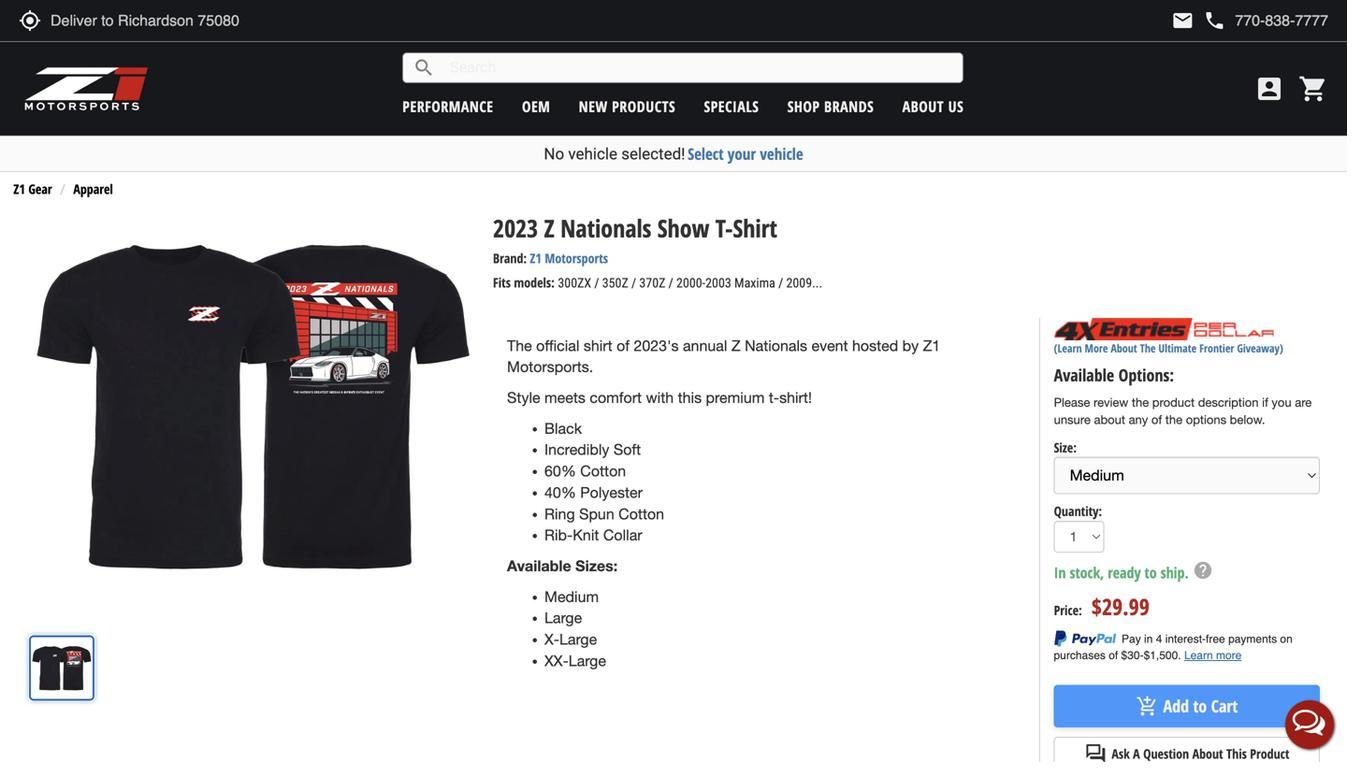 Task type: describe. For each thing, give the bounding box(es) containing it.
select
[[688, 143, 724, 165]]

my_location
[[19, 9, 41, 32]]

available sizes:
[[507, 557, 618, 575]]

product
[[1153, 395, 1195, 410]]

2023's
[[634, 337, 679, 354]]

nationals inside 2023 z nationals show t-shirt brand: z1 motorsports fits models: 300zx / 350z / 370z / 2000-2003 maxima / 2009...
[[561, 211, 652, 245]]

cart
[[1211, 695, 1238, 718]]

$29.99
[[1092, 592, 1150, 622]]

rib-
[[545, 527, 573, 544]]

account_box link
[[1250, 74, 1289, 104]]

(learn more about the ultimate frontier giveaway) available options: please review the product description if you are unsure about any of the options below.
[[1054, 341, 1312, 427]]

60%
[[545, 463, 576, 480]]

show
[[658, 211, 710, 245]]

1 vertical spatial the
[[1166, 413, 1183, 427]]

phone link
[[1204, 9, 1329, 32]]

shirt!
[[780, 389, 812, 407]]

the official shirt of 2023's annual z nationals event hosted by z1 motorsports.
[[507, 337, 941, 376]]

add
[[1164, 695, 1189, 718]]

options
[[1186, 413, 1227, 427]]

ultimate
[[1159, 341, 1197, 356]]

shopping_cart
[[1299, 74, 1329, 104]]

z1 motorsports logo image
[[23, 65, 149, 112]]

available inside (learn more about the ultimate frontier giveaway) available options: please review the product description if you are unsure about any of the options below.
[[1054, 364, 1115, 387]]

shop
[[788, 96, 820, 116]]

motorsports.
[[507, 359, 593, 376]]

2009...
[[786, 276, 823, 291]]

hosted
[[852, 337, 898, 354]]

to inside in stock, ready to ship. help
[[1145, 563, 1157, 583]]

nationals inside the official shirt of 2023's annual z nationals event hosted by z1 motorsports.
[[745, 337, 808, 354]]

in
[[1054, 563, 1066, 583]]

maxima
[[735, 276, 776, 291]]

shirt
[[584, 337, 613, 354]]

by
[[903, 337, 919, 354]]

mail link
[[1172, 9, 1194, 32]]

about inside (learn more about the ultimate frontier giveaway) available options: please review the product description if you are unsure about any of the options below.
[[1111, 341, 1137, 356]]

new products
[[579, 96, 676, 116]]

soft
[[614, 441, 641, 459]]

collar
[[603, 527, 642, 544]]

performance
[[403, 96, 494, 116]]

ring
[[545, 506, 575, 523]]

(learn
[[1054, 341, 1082, 356]]

specials
[[704, 96, 759, 116]]

0 horizontal spatial z1
[[13, 180, 25, 198]]

your
[[728, 143, 756, 165]]

style
[[507, 389, 540, 407]]

medium
[[545, 588, 599, 606]]

models:
[[514, 274, 555, 292]]

2 / from the left
[[632, 276, 636, 291]]

selected!
[[622, 145, 685, 163]]

options:
[[1119, 364, 1174, 387]]

x-
[[545, 631, 560, 648]]

z1 motorsports link
[[530, 250, 608, 267]]

medium large x-large xx-large
[[545, 588, 606, 670]]

shop brands
[[788, 96, 874, 116]]

1 vertical spatial available
[[507, 557, 571, 575]]

1 / from the left
[[594, 276, 599, 291]]

review
[[1094, 395, 1129, 410]]

are
[[1295, 395, 1312, 410]]

ship.
[[1161, 563, 1189, 583]]

help
[[1193, 560, 1214, 581]]

vehicle inside no vehicle selected! select your vehicle
[[568, 145, 618, 163]]

shopping_cart link
[[1294, 74, 1329, 104]]

mail
[[1172, 9, 1194, 32]]

description
[[1198, 395, 1259, 410]]

please
[[1054, 395, 1090, 410]]

apparel
[[73, 180, 113, 198]]

sizes:
[[576, 557, 618, 575]]

of inside (learn more about the ultimate frontier giveaway) available options: please review the product description if you are unsure about any of the options below.
[[1152, 413, 1162, 427]]

ready
[[1108, 563, 1141, 583]]

no
[[544, 145, 564, 163]]

unsure
[[1054, 413, 1091, 427]]

comfort
[[590, 389, 642, 407]]

2000-
[[677, 276, 706, 291]]



Task type: vqa. For each thing, say whether or not it's contained in the screenshot.
About in the (Learn More About The Ultimate Frontier Giveaway) Available Options: Please review the product description if you are unsure about any of the options below.
yes



Task type: locate. For each thing, give the bounding box(es) containing it.
shop brands link
[[788, 96, 874, 116]]

below.
[[1230, 413, 1265, 427]]

this
[[678, 389, 702, 407]]

z1 up models:
[[530, 250, 542, 267]]

about
[[1094, 413, 1126, 427]]

0 horizontal spatial vehicle
[[568, 145, 618, 163]]

370z
[[639, 276, 666, 291]]

300zx
[[558, 276, 591, 291]]

0 horizontal spatial about
[[903, 96, 944, 116]]

gear
[[28, 180, 52, 198]]

0 horizontal spatial z
[[544, 211, 555, 245]]

brand:
[[493, 250, 527, 267]]

3 / from the left
[[669, 276, 674, 291]]

brands
[[824, 96, 874, 116]]

1 horizontal spatial to
[[1193, 695, 1207, 718]]

about left 'us'
[[903, 96, 944, 116]]

the inside (learn more about the ultimate frontier giveaway) available options: please review the product description if you are unsure about any of the options below.
[[1140, 341, 1156, 356]]

new products link
[[579, 96, 676, 116]]

0 horizontal spatial available
[[507, 557, 571, 575]]

z1 gear link
[[13, 180, 52, 198]]

event
[[812, 337, 848, 354]]

incredibly
[[545, 441, 609, 459]]

large
[[545, 610, 582, 627], [560, 631, 597, 648], [569, 653, 606, 670]]

account_box
[[1255, 74, 1285, 104]]

the up options:
[[1140, 341, 1156, 356]]

0 vertical spatial to
[[1145, 563, 1157, 583]]

1 vertical spatial nationals
[[745, 337, 808, 354]]

/ left 350z
[[594, 276, 599, 291]]

vehicle right your
[[760, 143, 803, 165]]

z1 left gear
[[13, 180, 25, 198]]

more
[[1085, 341, 1108, 356]]

the up any on the right bottom of the page
[[1132, 395, 1149, 410]]

1 horizontal spatial the
[[1140, 341, 1156, 356]]

add_shopping_cart add to cart
[[1136, 695, 1238, 718]]

0 vertical spatial z
[[544, 211, 555, 245]]

1 horizontal spatial of
[[1152, 413, 1162, 427]]

0 horizontal spatial nationals
[[561, 211, 652, 245]]

giveaway)
[[1237, 341, 1284, 356]]

z1 inside 2023 z nationals show t-shirt brand: z1 motorsports fits models: 300zx / 350z / 370z / 2000-2003 maxima / 2009...
[[530, 250, 542, 267]]

1 vertical spatial about
[[1111, 341, 1137, 356]]

about right more
[[1111, 341, 1137, 356]]

apparel link
[[73, 180, 113, 198]]

in stock, ready to ship. help
[[1054, 560, 1214, 583]]

/ right 370z
[[669, 276, 674, 291]]

search
[[413, 57, 435, 79]]

available down rib- on the bottom left
[[507, 557, 571, 575]]

the up "motorsports."
[[507, 337, 532, 354]]

specials link
[[704, 96, 759, 116]]

price:
[[1054, 602, 1082, 619]]

vehicle
[[760, 143, 803, 165], [568, 145, 618, 163]]

xx-
[[545, 653, 569, 670]]

40%
[[545, 484, 576, 501]]

style meets comfort with this premium t-shirt!
[[507, 389, 816, 407]]

/ left 2009...
[[779, 276, 783, 291]]

1 vertical spatial z
[[732, 337, 741, 354]]

you
[[1272, 395, 1292, 410]]

add_shopping_cart
[[1136, 696, 1159, 718]]

knit
[[573, 527, 599, 544]]

nationals
[[561, 211, 652, 245], [745, 337, 808, 354]]

the inside the official shirt of 2023's annual z nationals event hosted by z1 motorsports.
[[507, 337, 532, 354]]

stock,
[[1070, 563, 1104, 583]]

4 / from the left
[[779, 276, 783, 291]]

of right shirt
[[617, 337, 630, 354]]

1 vertical spatial z1
[[530, 250, 542, 267]]

motorsports
[[545, 250, 608, 267]]

the down product
[[1166, 413, 1183, 427]]

mail phone
[[1172, 9, 1226, 32]]

1 horizontal spatial about
[[1111, 341, 1137, 356]]

price: $29.99
[[1054, 592, 1150, 622]]

vehicle right no
[[568, 145, 618, 163]]

available down more
[[1054, 364, 1115, 387]]

select your vehicle link
[[688, 143, 803, 165]]

to right add
[[1193, 695, 1207, 718]]

nationals up motorsports
[[561, 211, 652, 245]]

0 vertical spatial z1
[[13, 180, 25, 198]]

0 horizontal spatial of
[[617, 337, 630, 354]]

2 vertical spatial z1
[[923, 337, 941, 354]]

1 horizontal spatial z
[[732, 337, 741, 354]]

z inside 2023 z nationals show t-shirt brand: z1 motorsports fits models: 300zx / 350z / 370z / 2000-2003 maxima / 2009...
[[544, 211, 555, 245]]

annual
[[683, 337, 727, 354]]

z inside the official shirt of 2023's annual z nationals event hosted by z1 motorsports.
[[732, 337, 741, 354]]

performance link
[[403, 96, 494, 116]]

0 vertical spatial available
[[1054, 364, 1115, 387]]

cotton up polyester
[[580, 463, 626, 480]]

1 horizontal spatial nationals
[[745, 337, 808, 354]]

1 vertical spatial cotton
[[619, 506, 664, 523]]

premium
[[706, 389, 765, 407]]

2023
[[493, 211, 538, 245]]

the
[[507, 337, 532, 354], [1140, 341, 1156, 356]]

0 horizontal spatial to
[[1145, 563, 1157, 583]]

size:
[[1054, 439, 1077, 456]]

0 vertical spatial nationals
[[561, 211, 652, 245]]

z1 inside the official shirt of 2023's annual z nationals event hosted by z1 motorsports.
[[923, 337, 941, 354]]

spun
[[579, 506, 614, 523]]

z right 2023 at the left of page
[[544, 211, 555, 245]]

1 vertical spatial to
[[1193, 695, 1207, 718]]

phone
[[1204, 9, 1226, 32]]

/
[[594, 276, 599, 291], [632, 276, 636, 291], [669, 276, 674, 291], [779, 276, 783, 291]]

1 horizontal spatial available
[[1054, 364, 1115, 387]]

1 vertical spatial large
[[560, 631, 597, 648]]

of right any on the right bottom of the page
[[1152, 413, 1162, 427]]

nationals up t-
[[745, 337, 808, 354]]

shirt
[[733, 211, 777, 245]]

/ right 350z
[[632, 276, 636, 291]]

0 vertical spatial of
[[617, 337, 630, 354]]

to left 'ship.'
[[1145, 563, 1157, 583]]

black incredibly soft 60% cotton 40% polyester ring spun cotton rib-knit collar
[[545, 420, 664, 544]]

cotton up collar
[[619, 506, 664, 523]]

new
[[579, 96, 608, 116]]

meets
[[545, 389, 586, 407]]

2023 z nationals show t-shirt brand: z1 motorsports fits models: 300zx / 350z / 370z / 2000-2003 maxima / 2009...
[[493, 211, 823, 292]]

quantity:
[[1054, 502, 1102, 520]]

2003
[[706, 276, 732, 291]]

0 vertical spatial about
[[903, 96, 944, 116]]

0 horizontal spatial the
[[1132, 395, 1149, 410]]

products
[[612, 96, 676, 116]]

about us link
[[903, 96, 964, 116]]

us
[[948, 96, 964, 116]]

official
[[536, 337, 580, 354]]

0 vertical spatial the
[[1132, 395, 1149, 410]]

oem link
[[522, 96, 550, 116]]

about us
[[903, 96, 964, 116]]

0 vertical spatial large
[[545, 610, 582, 627]]

1 horizontal spatial z1
[[530, 250, 542, 267]]

(learn more about the ultimate frontier giveaway) link
[[1054, 341, 1284, 356]]

2 vertical spatial large
[[569, 653, 606, 670]]

polyester
[[580, 484, 643, 501]]

1 horizontal spatial vehicle
[[760, 143, 803, 165]]

Search search field
[[435, 53, 963, 82]]

0 horizontal spatial the
[[507, 337, 532, 354]]

2 horizontal spatial z1
[[923, 337, 941, 354]]

t-
[[769, 389, 780, 407]]

1 horizontal spatial the
[[1166, 413, 1183, 427]]

of inside the official shirt of 2023's annual z nationals event hosted by z1 motorsports.
[[617, 337, 630, 354]]

z right annual
[[732, 337, 741, 354]]

fits
[[493, 274, 511, 292]]

z1 right by
[[923, 337, 941, 354]]

1 vertical spatial of
[[1152, 413, 1162, 427]]

0 vertical spatial cotton
[[580, 463, 626, 480]]

frontier
[[1200, 341, 1235, 356]]

cotton
[[580, 463, 626, 480], [619, 506, 664, 523]]

any
[[1129, 413, 1148, 427]]

t-
[[716, 211, 733, 245]]



